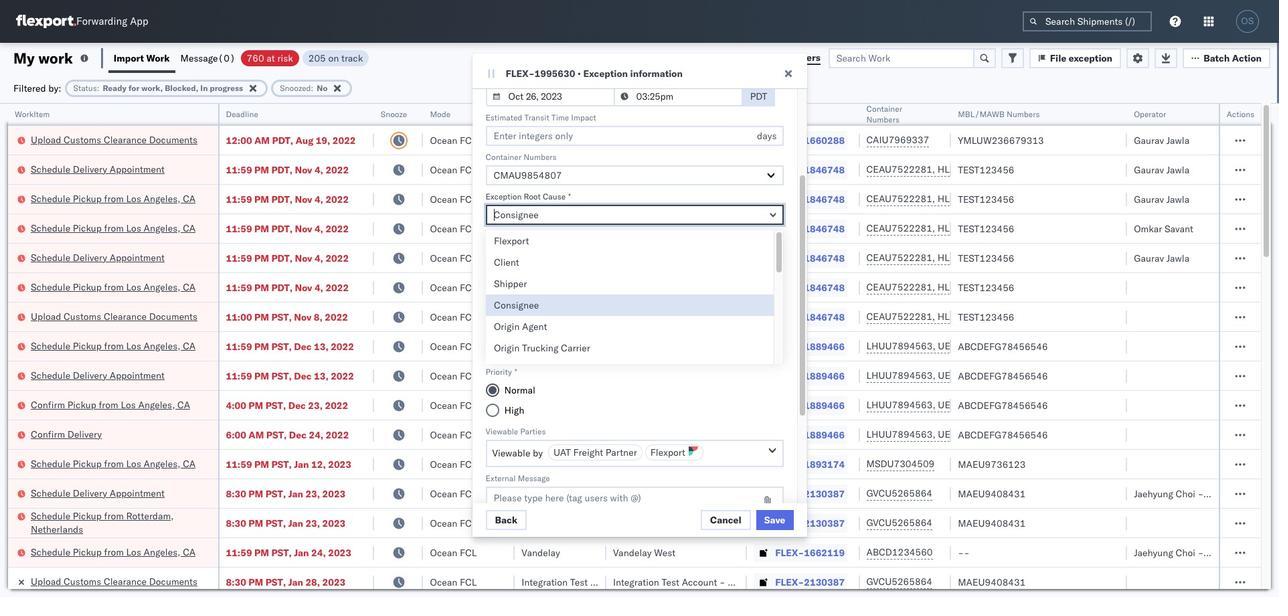 Task type: vqa. For each thing, say whether or not it's contained in the screenshot.
leftmost Client Order
no



Task type: describe. For each thing, give the bounding box(es) containing it.
appointment for flex-1889466
[[110, 369, 165, 381]]

schedule pickup from rotterdam, netherlands link
[[31, 509, 201, 536]]

12 fcl from the top
[[460, 458, 477, 470]]

5 ceau7522281, from the top
[[867, 281, 935, 293]]

assignee
[[486, 299, 519, 309]]

origin agent
[[494, 321, 547, 333]]

schedule pickup from los angeles, ca link for 6th schedule pickup from los angeles, ca button from the bottom
[[31, 192, 196, 205]]

1 8:30 from the top
[[226, 488, 246, 500]]

from for 1st schedule pickup from los angeles, ca button from the bottom of the page
[[104, 546, 124, 558]]

flexport inside the flexport button
[[651, 447, 686, 459]]

2 8:30 from the top
[[226, 517, 246, 529]]

progress
[[210, 83, 243, 93]]

batch
[[1204, 52, 1230, 64]]

lhuu7894563, uetu5238478 for schedule delivery appointment
[[867, 370, 1003, 382]]

name
[[545, 109, 567, 119]]

workitem button
[[8, 106, 205, 120]]

flexport down estimated transit time impact
[[522, 134, 557, 146]]

0 horizontal spatial exception
[[486, 191, 522, 202]]

upload for first upload customs clearance documents button from the bottom of the page
[[31, 310, 61, 322]]

2 1846748 from the top
[[804, 193, 845, 205]]

2023 right '28,'
[[322, 576, 346, 588]]

my
[[13, 49, 35, 67]]

pst, up 6:00 am pst, dec 24, 2022
[[266, 399, 286, 411]]

forwarding app link
[[16, 15, 148, 28]]

2 vertical spatial agent
[[1255, 488, 1279, 500]]

1893174
[[804, 458, 845, 470]]

partner
[[606, 447, 637, 459]]

pst, up the 8:30 pm pst, jan 28, 2023
[[271, 547, 292, 559]]

2 vertical spatial origin
[[1227, 488, 1252, 500]]

2 gaurav jawla from the top
[[1134, 164, 1190, 176]]

west
[[654, 547, 676, 559]]

os button
[[1233, 6, 1263, 37]]

2 maeu9408431 from the top
[[958, 517, 1026, 529]]

schedule pickup from rotterdam, netherlands
[[31, 510, 174, 535]]

schedule inside schedule pickup from rotterdam, netherlands
[[31, 510, 70, 522]]

deadline button
[[219, 106, 361, 120]]

angeles, inside "button"
[[138, 399, 175, 411]]

hlxu8034992 for flex-1846748 schedule delivery appointment button
[[1009, 163, 1074, 175]]

6 1846748 from the top
[[804, 311, 845, 323]]

6:00 am pst, dec 24, 2022
[[226, 429, 349, 441]]

Enter integers only number field
[[486, 126, 784, 146]]

2 hlxu8034992 from the top
[[1009, 193, 1074, 205]]

28,
[[306, 576, 320, 588]]

11 ocean fcl from the top
[[430, 429, 477, 441]]

confirm for confirm delivery
[[31, 428, 65, 440]]

vandelay west
[[613, 547, 676, 559]]

2 11:59 pm pdt, nov 4, 2022 from the top
[[226, 193, 349, 205]]

9 fcl from the top
[[460, 370, 477, 382]]

0
[[519, 350, 525, 362]]

jan left '28,'
[[288, 576, 303, 588]]

MMM D, YYYY text field
[[486, 86, 615, 106]]

numbers for mbl/mawb numbers button
[[1007, 109, 1040, 119]]

1 horizontal spatial agent
[[564, 364, 589, 376]]

12:00 am pdt, aug 19, 2022
[[226, 134, 356, 146]]

3 upload customs clearance documents from the top
[[31, 575, 198, 588]]

cancel button
[[701, 510, 751, 530]]

file
[[1050, 52, 1067, 64]]

9 schedule from the top
[[31, 487, 70, 499]]

10 fcl from the top
[[460, 399, 477, 411]]

1 upload customs clearance documents button from the top
[[31, 133, 198, 148]]

import
[[114, 52, 144, 64]]

client name
[[522, 109, 567, 119]]

3 gaurav from the top
[[1134, 193, 1164, 205]]

6 schedule from the top
[[31, 340, 70, 352]]

appointment for flex-1846748
[[110, 163, 165, 175]]

parties
[[520, 426, 546, 437]]

cmau9854807
[[494, 169, 562, 181]]

mbl/mawb numbers
[[958, 109, 1040, 119]]

app
[[130, 15, 148, 28]]

from for schedule pickup from rotterdam, netherlands button
[[104, 510, 124, 522]]

pst, up 4:00 pm pst, dec 23, 2022
[[271, 370, 292, 382]]

numbers for the container numbers button
[[867, 114, 900, 125]]

delivery inside button
[[67, 428, 102, 440]]

los for 5th schedule pickup from los angeles, ca button from the bottom
[[126, 222, 141, 234]]

1 karl from the top
[[728, 488, 745, 500]]

9 ocean fcl from the top
[[430, 370, 477, 382]]

default
[[759, 52, 792, 64]]

pdt
[[750, 90, 768, 102]]

external
[[486, 473, 516, 483]]

flexport inside list box
[[494, 235, 529, 247]]

pst, down 6:00 am pst, dec 24, 2022
[[271, 458, 292, 470]]

mbl/mawb numbers button
[[952, 106, 1114, 120]]

3 2130387 from the top
[[804, 576, 845, 588]]

caiu7969337
[[867, 134, 930, 146]]

my work
[[13, 49, 73, 67]]

schedule pickup from los angeles, ca for 5th schedule pickup from los angeles, ca button from the bottom
[[31, 222, 196, 234]]

exception
[[1069, 52, 1113, 64]]

4 4, from the top
[[315, 252, 323, 264]]

information
[[630, 68, 683, 80]]

4:00 pm pst, dec 23, 2022
[[226, 399, 348, 411]]

5 ocean fcl from the top
[[430, 252, 477, 264]]

1 integration test account - karl lagerfeld from the top
[[613, 488, 788, 500]]

lhuu7894563, for schedule delivery appointment
[[867, 370, 936, 382]]

3 upload from the top
[[31, 575, 61, 588]]

ceau7522281, hlxu6269489, hlxu8034992 for flex-1846748 schedule delivery appointment button
[[867, 163, 1074, 175]]

mode button
[[423, 106, 502, 120]]

origin for origin agent
[[494, 321, 519, 333]]

6 ceau7522281, hlxu6269489, hlxu8034992 from the top
[[867, 311, 1074, 323]]

3 ceau7522281, from the top
[[867, 222, 935, 234]]

1 ocean fcl from the top
[[430, 134, 477, 146]]

3 resize handle column header from the left
[[407, 104, 423, 597]]

abcd1234560
[[867, 546, 933, 558]]

work
[[146, 52, 170, 64]]

client name button
[[515, 106, 593, 120]]

schedule pickup from los angeles, ca link for 4th schedule pickup from los angeles, ca button from the bottom of the page
[[31, 280, 196, 294]]

mode
[[430, 109, 451, 119]]

cancel
[[710, 514, 742, 526]]

3 1889466 from the top
[[804, 399, 845, 411]]

operator
[[1134, 109, 1167, 119]]

205
[[308, 52, 326, 64]]

test123456 for flex-1846748 schedule delivery appointment button
[[958, 164, 1015, 176]]

4 gaurav jawla from the top
[[1134, 252, 1190, 264]]

root
[[524, 191, 541, 202]]

file exception
[[1050, 52, 1113, 64]]

11:59 pm pst, dec 13, 2022 for schedule pickup from los angeles, ca
[[226, 340, 354, 353]]

schedule delivery appointment button for flex-1889466
[[31, 369, 165, 383]]

760 at risk
[[247, 52, 293, 64]]

2 karl from the top
[[728, 517, 745, 529]]

pst, down 11:59 pm pst, jan 24, 2023
[[266, 576, 286, 588]]

consignee inside button
[[613, 109, 652, 119]]

carrier
[[561, 342, 590, 354]]

11:59 for 3rd schedule delivery appointment button from the bottom of the page
[[226, 252, 252, 264]]

uetu5238478 for schedule delivery appointment
[[938, 370, 1003, 382]]

client for client
[[494, 256, 519, 268]]

bookings
[[613, 458, 652, 470]]

1 horizontal spatial message
[[518, 473, 550, 483]]

11:59 pm pst, jan 24, 2023
[[226, 547, 351, 559]]

4 1889466 from the top
[[804, 429, 845, 441]]

3 upload customs clearance documents link from the top
[[31, 575, 198, 588]]

6 ocean fcl from the top
[[430, 282, 477, 294]]

filters
[[794, 52, 821, 64]]

1 11:59 pm pdt, nov 4, 2022 from the top
[[226, 164, 349, 176]]

11:59 for flex-1889466's schedule delivery appointment button
[[226, 370, 252, 382]]

: for snoozed
[[311, 83, 314, 93]]

los for 1st schedule pickup from los angeles, ca button from the bottom of the page
[[126, 546, 141, 558]]

files
[[512, 231, 530, 241]]

3 8:30 from the top
[[226, 576, 246, 588]]

8,
[[314, 311, 323, 323]]

lhuu7894563, uetu5238478 for confirm pickup from los angeles, ca
[[867, 399, 1003, 411]]

from for fifth schedule pickup from los angeles, ca button from the top of the page
[[104, 458, 124, 470]]

pickup for 6th schedule pickup from los angeles, ca button from the bottom
[[73, 192, 102, 205]]

filtered
[[13, 82, 46, 94]]

aug
[[296, 134, 313, 146]]

confirm delivery link
[[31, 428, 102, 441]]

4 11:59 pm pdt, nov 4, 2022 from the top
[[226, 252, 349, 264]]

Search Work text field
[[829, 48, 975, 68]]

1 gaurav jawla from the top
[[1134, 134, 1190, 146]]

4 flex-1889466 from the top
[[775, 429, 845, 441]]

14 ocean fcl from the top
[[430, 517, 477, 529]]

abcdefg78456546 for confirm pickup from los angeles, ca
[[958, 399, 1048, 411]]

4 uetu5238478 from the top
[[938, 429, 1003, 441]]

ymluw236679313
[[958, 134, 1044, 146]]

forwarding app
[[76, 15, 148, 28]]

6 hlxu8034992 from the top
[[1009, 311, 1074, 323]]

2 gvcu5265864 from the top
[[867, 517, 933, 529]]

1 flex-1846748 from the top
[[775, 164, 845, 176]]

1
[[486, 350, 492, 362]]

11:59 for flex-1846748 schedule delivery appointment button
[[226, 164, 252, 176]]

14 fcl from the top
[[460, 517, 477, 529]]

3 fcl from the top
[[460, 193, 477, 205]]

am for pdt,
[[254, 134, 270, 146]]

8 fcl from the top
[[460, 340, 477, 353]]

dec for schedule pickup from los angeles, ca
[[294, 340, 312, 353]]

0 horizontal spatial numbers
[[524, 152, 557, 162]]

abcdefg78456546 for schedule pickup from los angeles, ca
[[958, 340, 1048, 353]]

2 hlxu6269489, from the top
[[938, 193, 1006, 205]]

message (0)
[[180, 52, 235, 64]]

10 resize handle column header from the left
[[1203, 104, 1219, 597]]

13, for schedule delivery appointment
[[314, 370, 329, 382]]

consignee button
[[607, 106, 734, 120]]

dec up 11:59 pm pst, jan 12, 2023
[[289, 429, 307, 441]]

flex id
[[754, 109, 779, 119]]

2 ceau7522281, hlxu6269489, hlxu8034992 from the top
[[867, 193, 1074, 205]]

save button
[[756, 510, 794, 530]]

5 1846748 from the top
[[804, 282, 845, 294]]

1 ceau7522281, from the top
[[867, 163, 935, 175]]

pst, left 8,
[[271, 311, 292, 323]]

upload customs clearance documents for second upload customs clearance documents button from the bottom of the page
[[31, 134, 198, 146]]

filtered by:
[[13, 82, 61, 94]]

pickup for 4th schedule pickup from los angeles, ca button from the bottom of the page
[[73, 281, 102, 293]]

pickup for 1st schedule pickup from los angeles, ca button from the bottom of the page
[[73, 546, 102, 558]]

ca for fifth schedule pickup from los angeles, ca button from the top of the page
[[183, 458, 196, 470]]

high
[[504, 404, 524, 416]]

schedule pickup from los angeles, ca for 3rd schedule pickup from los angeles, ca button from the bottom of the page
[[31, 340, 196, 352]]

11:59 pm pst, jan 12, 2023
[[226, 458, 351, 470]]

ca for 4th schedule pickup from los angeles, ca button from the bottom of the page
[[183, 281, 196, 293]]

hlxu8034992 for 3rd schedule delivery appointment button from the bottom of the page
[[1009, 252, 1074, 264]]

abcdefg78456546 for schedule delivery appointment
[[958, 370, 1048, 382]]

4 ceau7522281, from the top
[[867, 252, 935, 264]]

pst, up 11:59 pm pst, jan 24, 2023
[[266, 517, 286, 529]]

confirm pickup from los angeles, ca
[[31, 399, 190, 411]]

16 fcl from the top
[[460, 576, 477, 588]]

5 flex-1846748 from the top
[[775, 282, 845, 294]]

3 gvcu5265864 from the top
[[867, 576, 933, 588]]

los for 6th schedule pickup from los angeles, ca button from the bottom
[[126, 192, 141, 205]]

schedule pickup from los angeles, ca for 6th schedule pickup from los angeles, ca button from the bottom
[[31, 192, 196, 205]]

13 fcl from the top
[[460, 488, 477, 500]]

11 resize handle column header from the left
[[1245, 104, 1261, 597]]

schedule delivery appointment link for flex-1846748
[[31, 162, 165, 176]]

4 lhuu7894563, uetu5238478 from the top
[[867, 429, 1003, 441]]

1 flex-1889466 from the top
[[775, 340, 845, 353]]

2 schedule delivery appointment link from the top
[[31, 251, 165, 264]]

2 ocean fcl from the top
[[430, 164, 477, 176]]

container inside button
[[867, 104, 903, 114]]

10 ocean fcl from the top
[[430, 399, 477, 411]]

schedule delivery appointment for flex-1846748
[[31, 163, 165, 175]]

test123456 for 5th schedule pickup from los angeles, ca button from the bottom
[[958, 223, 1015, 235]]

3 documents from the top
[[149, 575, 198, 588]]

schedule pickup from los angeles, ca for 4th schedule pickup from los angeles, ca button from the bottom of the page
[[31, 281, 196, 293]]

1 integration from the top
[[613, 488, 659, 500]]

0 vertical spatial message
[[180, 52, 218, 64]]

demo for bookings
[[559, 458, 584, 470]]

workitem
[[15, 109, 50, 119]]

8 schedule from the top
[[31, 458, 70, 470]]

schedule delivery appointment link for flex-1889466
[[31, 369, 165, 382]]

2 integration from the top
[[613, 517, 659, 529]]

2 1889466 from the top
[[804, 370, 845, 382]]

cause
[[543, 191, 566, 202]]

1 documents from the top
[[149, 134, 198, 146]]

work
[[38, 49, 73, 67]]

5 schedule pickup from los angeles, ca button from the top
[[31, 457, 196, 472]]

status
[[73, 83, 97, 93]]

shipper
[[494, 278, 527, 290]]

3 lagerfeld from the top
[[748, 576, 788, 588]]

11 schedule from the top
[[31, 546, 70, 558]]

action
[[1233, 52, 1262, 64]]

flex-1662119
[[775, 547, 845, 559]]

dec for confirm pickup from los angeles, ca
[[288, 399, 306, 411]]

2 lagerfeld from the top
[[748, 517, 788, 529]]

3 jawla from the top
[[1167, 193, 1190, 205]]

external message
[[486, 473, 550, 483]]

schedule pickup from los angeles, ca link for 5th schedule pickup from los angeles, ca button from the bottom
[[31, 221, 196, 235]]

gaurav for second upload customs clearance documents button from the bottom of the page
[[1134, 134, 1164, 146]]

vandelay for vandelay west
[[613, 547, 652, 559]]

upload customs clearance documents for first upload customs clearance documents button from the bottom of the page
[[31, 310, 198, 322]]

at
[[267, 52, 275, 64]]

maeu9736123
[[958, 458, 1026, 470]]

netherlands
[[31, 523, 83, 535]]

pickup for 3rd schedule pickup from los angeles, ca button from the bottom of the page
[[73, 340, 102, 352]]

11:59 for fifth schedule pickup from los angeles, ca button from the top of the page
[[226, 458, 252, 470]]

1 gvcu5265864 from the top
[[867, 487, 933, 499]]

delivery for flex-2130387
[[73, 487, 107, 499]]

time
[[617, 350, 636, 362]]

8:30 pm pst, jan 28, 2023
[[226, 576, 346, 588]]

3 ocean fcl from the top
[[430, 193, 477, 205]]

from for "confirm pickup from los angeles, ca" "button"
[[99, 399, 118, 411]]

schedule pickup from los angeles, ca for 1st schedule pickup from los angeles, ca button from the bottom of the page
[[31, 546, 196, 558]]

reset to default filters button
[[712, 48, 829, 68]]

vandelay for vandelay
[[522, 547, 560, 559]]

origin for origin trucking carrier
[[494, 342, 519, 354]]

back
[[495, 514, 518, 526]]

hlxu8034992 for 5th schedule pickup from los angeles, ca button from the bottom
[[1009, 222, 1074, 234]]

6:00
[[226, 429, 246, 441]]

3 11:59 pm pdt, nov 4, 2022 from the top
[[226, 223, 349, 235]]

reset to default filters
[[720, 52, 821, 64]]

schedule pickup from los angeles, ca link for 3rd schedule pickup from los angeles, ca button from the bottom of the page
[[31, 339, 196, 353]]

2 flex-1889466 from the top
[[775, 370, 845, 382]]

1 schedule from the top
[[31, 163, 70, 175]]

2023 down 12, at bottom
[[322, 488, 346, 500]]

appointment for flex-2130387
[[110, 487, 165, 499]]

1 maeu9408431 from the top
[[958, 488, 1026, 500]]

transit
[[525, 112, 549, 123]]

1 horizontal spatial exception
[[583, 68, 628, 80]]

uat freight partner button
[[548, 445, 643, 461]]

nov for flex-1846748 schedule delivery appointment button
[[295, 164, 312, 176]]

0 horizontal spatial agent
[[522, 321, 547, 333]]



Task type: locate. For each thing, give the bounding box(es) containing it.
ca for 5th schedule pickup from los angeles, ca button from the bottom
[[183, 222, 196, 234]]

ceau7522281, hlxu6269489, hlxu8034992 for 3rd schedule delivery appointment button from the bottom of the page
[[867, 252, 1074, 264]]

ready
[[103, 83, 127, 93]]

numbers up ymluw236679313
[[1007, 109, 1040, 119]]

from inside "button"
[[99, 399, 118, 411]]

viewable for viewable by
[[492, 447, 531, 459]]

flex-1893174
[[775, 458, 845, 470]]

integration test account - karl lagerfeld up cancel "button"
[[613, 488, 788, 500]]

1 1846748 from the top
[[804, 164, 845, 176]]

demo right by
[[559, 458, 584, 470]]

2 vertical spatial upload customs clearance documents
[[31, 575, 198, 588]]

1 schedule delivery appointment link from the top
[[31, 162, 165, 176]]

1 1889466 from the top
[[804, 340, 845, 353]]

dec down 11:00 pm pst, nov 8, 2022
[[294, 340, 312, 353]]

hlxu6269489, for 3rd schedule delivery appointment button from the bottom of the page
[[938, 252, 1006, 264]]

2 horizontal spatial agent
[[1255, 488, 1279, 500]]

flex-1660288
[[775, 134, 845, 146]]

2 vertical spatial upload customs clearance documents link
[[31, 575, 198, 588]]

1 lagerfeld from the top
[[748, 488, 788, 500]]

origin
[[494, 321, 519, 333], [494, 342, 519, 354], [1227, 488, 1252, 500]]

16 ocean fcl from the top
[[430, 576, 477, 588]]

estimated transit time impact
[[486, 112, 596, 123]]

0 vertical spatial demo
[[559, 134, 584, 146]]

jan
[[294, 458, 309, 470], [288, 488, 303, 500], [288, 517, 303, 529], [294, 547, 309, 559], [288, 576, 303, 588]]

ca for "confirm pickup from los angeles, ca" "button"
[[178, 399, 190, 411]]

: for status
[[97, 83, 99, 93]]

1 vertical spatial flexport demo consignee
[[522, 458, 631, 470]]

6 flex-1846748 from the top
[[775, 311, 845, 323]]

2 vertical spatial lagerfeld
[[748, 576, 788, 588]]

0 horizontal spatial --
[[613, 134, 625, 146]]

6 ceau7522281, from the top
[[867, 311, 935, 323]]

msdu7304509
[[867, 458, 935, 470]]

2 ceau7522281, from the top
[[867, 193, 935, 205]]

Please type here (tag users with @) text field
[[486, 487, 784, 550]]

3 lhuu7894563, uetu5238478 from the top
[[867, 399, 1003, 411]]

13, up 4:00 pm pst, dec 23, 2022
[[314, 370, 329, 382]]

1 vertical spatial gvcu5265864
[[867, 517, 933, 529]]

flex-2130387 up flex-1662119
[[775, 517, 845, 529]]

los
[[126, 192, 141, 205], [126, 222, 141, 234], [126, 281, 141, 293], [126, 340, 141, 352], [121, 399, 136, 411], [126, 458, 141, 470], [126, 546, 141, 558]]

pickup for schedule pickup from rotterdam, netherlands button
[[73, 510, 102, 522]]

flexport right partner
[[651, 447, 686, 459]]

2023 right 12, at bottom
[[328, 458, 351, 470]]

resize handle column header for workitem
[[202, 104, 218, 597]]

exception
[[583, 68, 628, 80], [486, 191, 522, 202]]

hlxu8034992 for 4th schedule pickup from los angeles, ca button from the bottom of the page
[[1009, 281, 1074, 293]]

1 account from the top
[[682, 488, 717, 500]]

13, down 8,
[[314, 340, 329, 353]]

flexport button
[[645, 445, 704, 461]]

attach files
[[486, 231, 530, 241]]

4 schedule from the top
[[31, 251, 70, 263]]

pickup for "confirm pickup from los angeles, ca" "button"
[[67, 399, 96, 411]]

12 ocean fcl from the top
[[430, 458, 477, 470]]

7 fcl from the top
[[460, 311, 477, 323]]

0 horizontal spatial container
[[486, 152, 522, 162]]

jawla
[[1167, 134, 1190, 146], [1167, 164, 1190, 176], [1167, 193, 1190, 205], [1167, 252, 1190, 264]]

vandelay left west
[[613, 547, 652, 559]]

schedule delivery appointment for flex-1889466
[[31, 369, 165, 381]]

1 appointment from the top
[[110, 163, 165, 175]]

11:59 for 5th schedule pickup from los angeles, ca button from the bottom
[[226, 223, 252, 235]]

lhuu7894563, for confirm pickup from los angeles, ca
[[867, 399, 936, 411]]

dec up 6:00 am pst, dec 24, 2022
[[288, 399, 306, 411]]

hlxu6269489, for 4th schedule pickup from los angeles, ca button from the bottom of the page
[[938, 281, 1006, 293]]

nov for 4th schedule pickup from los angeles, ca button from the bottom of the page
[[295, 282, 312, 294]]

7 ocean fcl from the top
[[430, 311, 477, 323]]

status : ready for work, blocked, in progress
[[73, 83, 243, 93]]

5 fcl from the top
[[460, 252, 477, 264]]

4 jawla from the top
[[1167, 252, 1190, 264]]

jawla for flex-1846748 schedule delivery appointment button
[[1167, 164, 1190, 176]]

2 vertical spatial upload
[[31, 575, 61, 588]]

5 hlxu8034992 from the top
[[1009, 281, 1074, 293]]

4 schedule pickup from los angeles, ca button from the top
[[31, 339, 196, 354]]

pst,
[[271, 311, 292, 323], [271, 340, 292, 353], [271, 370, 292, 382], [266, 399, 286, 411], [266, 429, 287, 441], [271, 458, 292, 470], [266, 488, 286, 500], [266, 517, 286, 529], [271, 547, 292, 559], [266, 576, 286, 588]]

3 schedule delivery appointment from the top
[[31, 369, 165, 381]]

integration down the vandelay west
[[613, 576, 659, 588]]

1662119
[[804, 547, 845, 559]]

2 upload from the top
[[31, 310, 61, 322]]

0 vertical spatial clearance
[[104, 134, 147, 146]]

8:30 up 11:59 pm pst, jan 24, 2023
[[226, 517, 246, 529]]

schedule delivery appointment link for flex-2130387
[[31, 486, 165, 500]]

id
[[771, 109, 779, 119]]

3 maeu9408431 from the top
[[958, 576, 1026, 588]]

0 vertical spatial upload customs clearance documents
[[31, 134, 198, 146]]

confirm
[[31, 399, 65, 411], [31, 428, 65, 440]]

list box
[[486, 230, 774, 597]]

container numbers up cmau9854807
[[486, 152, 557, 162]]

1 horizontal spatial *
[[569, 191, 571, 202]]

origin right 1
[[494, 342, 519, 354]]

flex-1889466 button
[[754, 337, 848, 356], [754, 337, 848, 356], [754, 367, 848, 385], [754, 367, 848, 385], [754, 396, 848, 415], [754, 396, 848, 415], [754, 425, 848, 444], [754, 425, 848, 444]]

origin up sla
[[494, 321, 519, 333]]

2 vertical spatial 23,
[[306, 517, 320, 529]]

am for pst,
[[249, 429, 264, 441]]

flexport up the shipper
[[494, 235, 529, 247]]

2 vertical spatial integration
[[613, 576, 659, 588]]

numbers up cmau9854807
[[524, 152, 557, 162]]

0 vertical spatial client
[[522, 109, 543, 119]]

ceau7522281, hlxu6269489, hlxu8034992
[[867, 163, 1074, 175], [867, 193, 1074, 205], [867, 222, 1074, 234], [867, 252, 1074, 264], [867, 281, 1074, 293], [867, 311, 1074, 323]]

1 vertical spatial *
[[515, 367, 517, 377]]

flex-2130387 button
[[754, 484, 848, 503], [754, 484, 848, 503], [754, 514, 848, 533], [754, 514, 848, 533], [754, 573, 848, 592], [754, 573, 848, 592]]

6 hlxu6269489, from the top
[[938, 311, 1006, 323]]

1 horizontal spatial :
[[311, 83, 314, 93]]

8:30 pm pst, jan 23, 2023 up 11:59 pm pst, jan 24, 2023
[[226, 517, 346, 529]]

11:59
[[226, 164, 252, 176], [226, 193, 252, 205], [226, 223, 252, 235], [226, 252, 252, 264], [226, 282, 252, 294], [226, 340, 252, 353], [226, 370, 252, 382], [226, 458, 252, 470], [226, 547, 252, 559]]

11:59 for 3rd schedule pickup from los angeles, ca button from the bottom of the page
[[226, 340, 252, 353]]

gvcu5265864 down the msdu7304509
[[867, 487, 933, 499]]

5 schedule pickup from los angeles, ca from the top
[[31, 458, 196, 470]]

1 vertical spatial upload customs clearance documents
[[31, 310, 198, 322]]

lhuu7894563, uetu5238478 for schedule pickup from los angeles, ca
[[867, 340, 1003, 352]]

3 integration test account - karl lagerfeld from the top
[[613, 576, 788, 588]]

message up in
[[180, 52, 218, 64]]

6 11:59 from the top
[[226, 340, 252, 353]]

1 ceau7522281, hlxu6269489, hlxu8034992 from the top
[[867, 163, 1074, 175]]

1 vertical spatial origin
[[494, 342, 519, 354]]

viewable down high on the bottom left
[[486, 426, 518, 437]]

numbers up the caiu7969337
[[867, 114, 900, 125]]

gaurav for flex-1846748 schedule delivery appointment button
[[1134, 164, 1164, 176]]

1 vertical spatial 23,
[[306, 488, 320, 500]]

1 vertical spatial 8:30 pm pst, jan 23, 2023
[[226, 517, 346, 529]]

10 schedule from the top
[[31, 510, 70, 522]]

*
[[569, 191, 571, 202], [515, 367, 517, 377]]

2130387 down 1662119
[[804, 576, 845, 588]]

23, up 6:00 am pst, dec 24, 2022
[[308, 399, 323, 411]]

0 vertical spatial origin
[[494, 321, 519, 333]]

abcdefg78456546
[[958, 340, 1048, 353], [958, 370, 1048, 382], [958, 399, 1048, 411], [958, 429, 1048, 441]]

container numbers inside button
[[867, 104, 903, 125]]

demo down time
[[559, 134, 584, 146]]

1 vertical spatial upload
[[31, 310, 61, 322]]

delivery for flex-1846748
[[73, 163, 107, 175]]

1 vertical spatial 2130387
[[804, 517, 845, 529]]

upload for second upload customs clearance documents button from the bottom of the page
[[31, 134, 61, 146]]

0 vertical spatial 2130387
[[804, 488, 845, 500]]

exception left root
[[486, 191, 522, 202]]

schedule pickup from los angeles, ca link
[[31, 192, 196, 205], [31, 221, 196, 235], [31, 280, 196, 294], [31, 339, 196, 353], [31, 457, 196, 470], [31, 545, 196, 559]]

0 horizontal spatial :
[[97, 83, 99, 93]]

jawla for second upload customs clearance documents button from the bottom of the page
[[1167, 134, 1190, 146]]

los inside "button"
[[121, 399, 136, 411]]

0 vertical spatial integration test account - karl lagerfeld
[[613, 488, 788, 500]]

2 13, from the top
[[314, 370, 329, 382]]

4 ocean fcl from the top
[[430, 223, 477, 235]]

demo for -
[[559, 134, 584, 146]]

1 vertical spatial karl
[[728, 517, 745, 529]]

-- : -- -- text field
[[614, 86, 743, 106]]

24,
[[309, 429, 323, 441], [311, 547, 326, 559]]

ceau7522281, hlxu6269489, hlxu8034992 for 5th schedule pickup from los angeles, ca button from the bottom
[[867, 222, 1074, 234]]

ca for 1st schedule pickup from los angeles, ca button from the bottom of the page
[[183, 546, 196, 558]]

1 vertical spatial clearance
[[104, 310, 147, 322]]

4:00
[[226, 399, 246, 411]]

11:59 pm pst, dec 13, 2022 for schedule delivery appointment
[[226, 370, 354, 382]]

1 vertical spatial upload customs clearance documents link
[[31, 310, 198, 323]]

2 uetu5238478 from the top
[[938, 370, 1003, 382]]

schedule delivery appointment for flex-2130387
[[31, 487, 165, 499]]

0 vertical spatial agent
[[522, 321, 547, 333]]

os
[[1242, 16, 1254, 26]]

1 abcdefg78456546 from the top
[[958, 340, 1048, 353]]

0 vertical spatial container
[[867, 104, 903, 114]]

message down by
[[518, 473, 550, 483]]

from for 6th schedule pickup from los angeles, ca button from the bottom
[[104, 192, 124, 205]]

2 vertical spatial 8:30
[[226, 576, 246, 588]]

1 vertical spatial 11:59 pm pst, dec 13, 2022
[[226, 370, 354, 382]]

integration down bookings
[[613, 488, 659, 500]]

jan left 12, at bottom
[[294, 458, 309, 470]]

5 schedule pickup from los angeles, ca link from the top
[[31, 457, 196, 470]]

confirm inside button
[[31, 428, 65, 440]]

documents
[[149, 134, 198, 146], [149, 310, 198, 322], [149, 575, 198, 588]]

8:30 pm pst, jan 23, 2023 down 11:59 pm pst, jan 12, 2023
[[226, 488, 346, 500]]

: left no in the left top of the page
[[311, 83, 314, 93]]

2130387
[[804, 488, 845, 500], [804, 517, 845, 529], [804, 576, 845, 588]]

2 vertical spatial karl
[[728, 576, 745, 588]]

1 horizontal spatial container numbers
[[867, 104, 903, 125]]

0 vertical spatial upload customs clearance documents button
[[31, 133, 198, 148]]

client inside button
[[522, 109, 543, 119]]

consignee inside list box
[[494, 299, 539, 311]]

4 test123456 from the top
[[958, 252, 1015, 264]]

ca for 6th schedule pickup from los angeles, ca button from the bottom
[[183, 192, 196, 205]]

sla
[[486, 338, 501, 348]]

1 vertical spatial account
[[682, 517, 717, 529]]

2 : from the left
[[311, 83, 314, 93]]

uetu5238478 for schedule pickup from los angeles, ca
[[938, 340, 1003, 352]]

pickup inside schedule pickup from rotterdam, netherlands
[[73, 510, 102, 522]]

1 4, from the top
[[315, 164, 323, 176]]

2 vertical spatial integration test account - karl lagerfeld
[[613, 576, 788, 588]]

gvcu5265864
[[867, 487, 933, 499], [867, 517, 933, 529], [867, 576, 933, 588]]

0 vertical spatial gvcu5265864
[[867, 487, 933, 499]]

11:59 pm pst, dec 13, 2022 up 4:00 pm pst, dec 23, 2022
[[226, 370, 354, 382]]

from inside schedule pickup from rotterdam, netherlands
[[104, 510, 124, 522]]

flex id button
[[747, 106, 847, 120]]

lagerfeld down flex-1662119
[[748, 576, 788, 588]]

3 appointment from the top
[[110, 369, 165, 381]]

0 vertical spatial am
[[254, 134, 270, 146]]

upload customs clearance documents link for first upload customs clearance documents button from the bottom of the page
[[31, 310, 198, 323]]

schedule delivery appointment button for flex-2130387
[[31, 486, 165, 501]]

from for 5th schedule pickup from los angeles, ca button from the bottom
[[104, 222, 124, 234]]

container up the caiu7969337
[[867, 104, 903, 114]]

schedule delivery appointment button for flex-1846748
[[31, 162, 165, 177]]

0 vertical spatial 13,
[[314, 340, 329, 353]]

lagerfeld up save
[[748, 488, 788, 500]]

23, up 11:59 pm pst, jan 24, 2023
[[306, 517, 320, 529]]

1 vertical spatial lagerfeld
[[748, 517, 788, 529]]

integration test account - karl lagerfeld
[[613, 488, 788, 500], [613, 517, 788, 529], [613, 576, 788, 588]]

4 flex-1846748 from the top
[[775, 252, 845, 264]]

container numbers button
[[860, 101, 938, 125]]

flexport demo consignee for -
[[522, 134, 631, 146]]

integration up the vandelay west
[[613, 517, 659, 529]]

pst, down 11:00 pm pst, nov 8, 2022
[[271, 340, 292, 353]]

1 flex-2130387 from the top
[[775, 488, 845, 500]]

1 vertical spatial 8:30
[[226, 517, 246, 529]]

1 vertical spatial agent
[[564, 364, 589, 376]]

0 vertical spatial flexport demo consignee
[[522, 134, 631, 146]]

6 schedule pickup from los angeles, ca button from the top
[[31, 545, 196, 560]]

snooze
[[381, 109, 407, 119]]

0 vertical spatial flex-2130387
[[775, 488, 845, 500]]

11:59 for 4th schedule pickup from los angeles, ca button from the bottom of the page
[[226, 282, 252, 294]]

11:59 pm pdt, nov 4, 2022
[[226, 164, 349, 176], [226, 193, 349, 205], [226, 223, 349, 235], [226, 252, 349, 264], [226, 282, 349, 294]]

0 vertical spatial 11:59 pm pst, dec 13, 2022
[[226, 340, 354, 353]]

2 vertical spatial clearance
[[104, 575, 147, 588]]

8:30 down 11:59 pm pst, jan 24, 2023
[[226, 576, 246, 588]]

8:30 down 6:00
[[226, 488, 246, 500]]

los for 4th schedule pickup from los angeles, ca button from the bottom of the page
[[126, 281, 141, 293]]

vandelay down back 'button' at left
[[522, 547, 560, 559]]

from for 3rd schedule pickup from los angeles, ca button from the bottom of the page
[[104, 340, 124, 352]]

choi
[[1176, 488, 1196, 500]]

exception root cause *
[[486, 191, 571, 202]]

sla 1 days, 0 hours from reporting time
[[486, 338, 636, 362]]

2 schedule from the top
[[31, 192, 70, 205]]

6 resize handle column header from the left
[[731, 104, 747, 597]]

2 flexport demo consignee from the top
[[522, 458, 631, 470]]

4 hlxu6269489, from the top
[[938, 252, 1006, 264]]

flexport. image
[[16, 15, 76, 28]]

pickup inside "button"
[[67, 399, 96, 411]]

2 confirm from the top
[[31, 428, 65, 440]]

uetu5238478 for confirm pickup from los angeles, ca
[[938, 399, 1003, 411]]

jaehyung
[[1134, 488, 1174, 500]]

2 vandelay from the left
[[613, 547, 652, 559]]

2 vertical spatial documents
[[149, 575, 198, 588]]

-- down the consignee button
[[613, 134, 625, 146]]

uetu5238478
[[938, 340, 1003, 352], [938, 370, 1003, 382], [938, 399, 1003, 411], [938, 429, 1003, 441]]

1 vertical spatial am
[[249, 429, 264, 441]]

list box containing flexport
[[486, 230, 774, 597]]

1 lhuu7894563, uetu5238478 from the top
[[867, 340, 1003, 352]]

1 vertical spatial container numbers
[[486, 152, 557, 162]]

-- right abcd1234560
[[958, 547, 970, 559]]

dec up 4:00 pm pst, dec 23, 2022
[[294, 370, 312, 382]]

1 vertical spatial integration
[[613, 517, 659, 529]]

5 schedule from the top
[[31, 281, 70, 293]]

reporting
[[576, 350, 615, 362]]

0 vertical spatial container numbers
[[867, 104, 903, 125]]

1 vertical spatial confirm
[[31, 428, 65, 440]]

flex-2130387 down flex-1893174
[[775, 488, 845, 500]]

Consignee  text field
[[486, 205, 784, 225]]

deadline
[[226, 109, 258, 119]]

demo
[[559, 134, 584, 146], [559, 458, 584, 470]]

confirm for confirm pickup from los angeles, ca
[[31, 399, 65, 411]]

0 vertical spatial upload
[[31, 134, 61, 146]]

lagerfeld
[[748, 488, 788, 500], [748, 517, 788, 529], [748, 576, 788, 588]]

0 vertical spatial integration
[[613, 488, 659, 500]]

1 fcl from the top
[[460, 134, 477, 146]]

3 schedule pickup from los angeles, ca link from the top
[[31, 280, 196, 294]]

8 ocean fcl from the top
[[430, 340, 477, 353]]

export
[[494, 364, 522, 376]]

hours
[[527, 350, 551, 362]]

integration test account - karl lagerfeld down west
[[613, 576, 788, 588]]

6 schedule pickup from los angeles, ca link from the top
[[31, 545, 196, 559]]

3 karl from the top
[[728, 576, 745, 588]]

delivery for flex-1889466
[[73, 369, 107, 381]]

1 confirm from the top
[[31, 399, 65, 411]]

schedule pickup from los angeles, ca link for fifth schedule pickup from los angeles, ca button from the top of the page
[[31, 457, 196, 470]]

0 horizontal spatial message
[[180, 52, 218, 64]]

origin trucking carrier
[[494, 342, 590, 354]]

1 uetu5238478 from the top
[[938, 340, 1003, 352]]

nov
[[295, 164, 312, 176], [295, 193, 312, 205], [295, 223, 312, 235], [295, 252, 312, 264], [295, 282, 312, 294], [294, 311, 312, 323]]

karl up cancel
[[728, 488, 745, 500]]

11 fcl from the top
[[460, 429, 477, 441]]

gvcu5265864 up abcd1234560
[[867, 517, 933, 529]]

1 vertical spatial documents
[[149, 310, 198, 322]]

flex-2130387 down flex-1662119
[[775, 576, 845, 588]]

1 vertical spatial message
[[518, 473, 550, 483]]

6 test123456 from the top
[[958, 311, 1015, 323]]

24, up '28,'
[[311, 547, 326, 559]]

schedule delivery appointment
[[31, 163, 165, 175], [31, 251, 165, 263], [31, 369, 165, 381], [31, 487, 165, 499]]

flex-1660288 button
[[754, 131, 848, 150], [754, 131, 848, 150]]

clearance
[[104, 134, 147, 146], [104, 310, 147, 322], [104, 575, 147, 588]]

23, for schedule delivery appointment
[[306, 488, 320, 500]]

0 vertical spatial exception
[[583, 68, 628, 80]]

2 schedule delivery appointment from the top
[[31, 251, 165, 263]]

•
[[578, 68, 581, 80]]

0 vertical spatial lagerfeld
[[748, 488, 788, 500]]

4,
[[315, 164, 323, 176], [315, 193, 323, 205], [315, 223, 323, 235], [315, 252, 323, 264], [315, 282, 323, 294]]

upload customs clearance documents link for second upload customs clearance documents button from the bottom of the page
[[31, 133, 198, 146]]

11:59 pm pst, dec 13, 2022 down 11:00 pm pst, nov 8, 2022
[[226, 340, 354, 353]]

3 schedule delivery appointment link from the top
[[31, 369, 165, 382]]

resize handle column header for mbl/mawb numbers
[[1112, 104, 1128, 597]]

1995630
[[535, 68, 575, 80]]

jan down 11:59 pm pst, jan 12, 2023
[[288, 488, 303, 500]]

resize handle column header
[[202, 104, 218, 597], [358, 104, 374, 597], [407, 104, 423, 597], [499, 104, 515, 597], [590, 104, 607, 597], [731, 104, 747, 597], [844, 104, 860, 597], [935, 104, 952, 597], [1112, 104, 1128, 597], [1203, 104, 1219, 597], [1245, 104, 1261, 597]]

jan up 11:59 pm pst, jan 24, 2023
[[288, 517, 303, 529]]

2 vertical spatial flex-2130387
[[775, 576, 845, 588]]

0 vertical spatial karl
[[728, 488, 745, 500]]

import work
[[114, 52, 170, 64]]

3 lhuu7894563, from the top
[[867, 399, 936, 411]]

freight
[[573, 447, 603, 459]]

: left ready
[[97, 83, 99, 93]]

resize handle column header for client name
[[590, 104, 607, 597]]

2 vertical spatial maeu9408431
[[958, 576, 1026, 588]]

0 vertical spatial confirm
[[31, 399, 65, 411]]

1 vertical spatial client
[[494, 256, 519, 268]]

ceau7522281, hlxu6269489, hlxu8034992 for 4th schedule pickup from los angeles, ca button from the bottom of the page
[[867, 281, 1074, 293]]

export customs agent
[[494, 364, 589, 376]]

2 vertical spatial 2130387
[[804, 576, 845, 588]]

container
[[867, 104, 903, 114], [486, 152, 522, 162]]

23, down 12, at bottom
[[306, 488, 320, 500]]

upload
[[31, 134, 61, 146], [31, 310, 61, 322], [31, 575, 61, 588]]

0 vertical spatial --
[[613, 134, 625, 146]]

3 flex-1889466 from the top
[[775, 399, 845, 411]]

resize handle column header for consignee
[[731, 104, 747, 597]]

1 horizontal spatial vandelay
[[613, 547, 652, 559]]

karl left save
[[728, 517, 745, 529]]

2023 up the 8:30 pm pst, jan 28, 2023
[[328, 547, 351, 559]]

0 vertical spatial 23,
[[308, 399, 323, 411]]

0 vertical spatial upload customs clearance documents link
[[31, 133, 198, 146]]

los for fifth schedule pickup from los angeles, ca button from the top of the page
[[126, 458, 141, 470]]

hlxu6269489, for 5th schedule pickup from los angeles, ca button from the bottom
[[938, 222, 1006, 234]]

1846748
[[804, 164, 845, 176], [804, 193, 845, 205], [804, 223, 845, 235], [804, 252, 845, 264], [804, 282, 845, 294], [804, 311, 845, 323]]

3 account from the top
[[682, 576, 717, 588]]

container up cmau9854807
[[486, 152, 522, 162]]

clearance for second upload customs clearance documents button from the bottom of the page
[[104, 134, 147, 146]]

lagerfeld right cancel
[[748, 517, 788, 529]]

3 integration from the top
[[613, 576, 659, 588]]

resize handle column header for mode
[[499, 104, 515, 597]]

3 schedule pickup from los angeles, ca from the top
[[31, 281, 196, 293]]

1 11:59 from the top
[[226, 164, 252, 176]]

1 vertical spatial viewable
[[492, 447, 531, 459]]

0 horizontal spatial vandelay
[[522, 547, 560, 559]]

confirm inside "button"
[[31, 399, 65, 411]]

pst, down 11:59 pm pst, jan 12, 2023
[[266, 488, 286, 500]]

client for client name
[[522, 109, 543, 119]]

from inside sla 1 days, 0 hours from reporting time
[[554, 350, 573, 362]]

0 vertical spatial account
[[682, 488, 717, 500]]

customs
[[64, 134, 101, 146], [64, 310, 101, 322], [524, 364, 562, 376], [64, 575, 101, 588]]

2 vertical spatial gvcu5265864
[[867, 576, 933, 588]]

flex-2130387
[[775, 488, 845, 500], [775, 517, 845, 529], [775, 576, 845, 588]]

schedule pickup from los angeles, ca for fifth schedule pickup from los angeles, ca button from the top of the page
[[31, 458, 196, 470]]

3 clearance from the top
[[104, 575, 147, 588]]

integration test account - karl lagerfeld up west
[[613, 517, 788, 529]]

flex-1889466
[[775, 340, 845, 353], [775, 370, 845, 382], [775, 399, 845, 411], [775, 429, 845, 441]]

2 demo from the top
[[559, 458, 584, 470]]

1 vertical spatial demo
[[559, 458, 584, 470]]

1 13, from the top
[[314, 340, 329, 353]]

lhuu7894563, for schedule pickup from los angeles, ca
[[867, 340, 936, 352]]

* right priority
[[515, 367, 517, 377]]

estimated
[[486, 112, 522, 123]]

2 schedule pickup from los angeles, ca button from the top
[[31, 221, 196, 236]]

pickup for fifth schedule pickup from los angeles, ca button from the top of the page
[[73, 458, 102, 470]]

8:30
[[226, 488, 246, 500], [226, 517, 246, 529], [226, 576, 246, 588]]

1 vertical spatial maeu9408431
[[958, 517, 1026, 529]]

2023 up 11:59 pm pst, jan 24, 2023
[[322, 517, 346, 529]]

los for "confirm pickup from los angeles, ca" "button"
[[121, 399, 136, 411]]

nov for 5th schedule pickup from los angeles, ca button from the bottom
[[295, 223, 312, 235]]

0 vertical spatial documents
[[149, 134, 198, 146]]

13, for schedule pickup from los angeles, ca
[[314, 340, 329, 353]]

1 horizontal spatial --
[[958, 547, 970, 559]]

am right 12:00
[[254, 134, 270, 146]]

0 horizontal spatial client
[[494, 256, 519, 268]]

Search Shipments (/) text field
[[1023, 11, 1152, 31]]

205 on track
[[308, 52, 363, 64]]

karl down cancel
[[728, 576, 745, 588]]

jan up '28,'
[[294, 547, 309, 559]]

resize handle column header for flex id
[[844, 104, 860, 597]]

2130387 down 1893174
[[804, 488, 845, 500]]

(0)
[[218, 52, 235, 64]]

back button
[[486, 510, 527, 530]]

2 11:59 from the top
[[226, 193, 252, 205]]

dec for schedule delivery appointment
[[294, 370, 312, 382]]

am right 6:00
[[249, 429, 264, 441]]

0 vertical spatial *
[[569, 191, 571, 202]]

karl
[[728, 488, 745, 500], [728, 517, 745, 529], [728, 576, 745, 588]]

15 fcl from the top
[[460, 547, 477, 559]]

1 11:59 pm pst, dec 13, 2022 from the top
[[226, 340, 354, 353]]

confirm delivery
[[31, 428, 102, 440]]

1 vertical spatial flex-2130387
[[775, 517, 845, 529]]

flex-
[[506, 68, 535, 80], [775, 134, 804, 146], [775, 164, 804, 176], [775, 193, 804, 205], [775, 223, 804, 235], [775, 252, 804, 264], [775, 282, 804, 294], [775, 311, 804, 323], [775, 340, 804, 353], [775, 370, 804, 382], [775, 399, 804, 411], [775, 429, 804, 441], [775, 458, 804, 470], [775, 488, 804, 500], [775, 517, 804, 529], [775, 547, 804, 559], [775, 576, 804, 588]]

4 schedule delivery appointment link from the top
[[31, 486, 165, 500]]

resize handle column header for container numbers
[[935, 104, 952, 597]]

flexport up external message
[[522, 458, 557, 470]]

jawla for 3rd schedule delivery appointment button from the bottom of the page
[[1167, 252, 1190, 264]]

hlxu6269489, for flex-1846748 schedule delivery appointment button
[[938, 163, 1006, 175]]

ca inside "button"
[[178, 399, 190, 411]]

1 horizontal spatial client
[[522, 109, 543, 119]]

ca for 3rd schedule pickup from los angeles, ca button from the bottom of the page
[[183, 340, 196, 352]]

2130387 up 1662119
[[804, 517, 845, 529]]

0 horizontal spatial container numbers
[[486, 152, 557, 162]]

origin right choi
[[1227, 488, 1252, 500]]

2023
[[328, 458, 351, 470], [322, 488, 346, 500], [322, 517, 346, 529], [328, 547, 351, 559], [322, 576, 346, 588]]

0 vertical spatial 8:30
[[226, 488, 246, 500]]

1 vertical spatial upload customs clearance documents button
[[31, 310, 198, 324]]

lhuu7894563,
[[867, 340, 936, 352], [867, 370, 936, 382], [867, 399, 936, 411], [867, 429, 936, 441]]

1 vertical spatial container
[[486, 152, 522, 162]]

exception right •
[[583, 68, 628, 80]]

pst, down 4:00 pm pst, dec 23, 2022
[[266, 429, 287, 441]]

6 fcl from the top
[[460, 282, 477, 294]]

3 4, from the top
[[315, 223, 323, 235]]

2 4, from the top
[[315, 193, 323, 205]]

client left name
[[522, 109, 543, 119]]

2 vertical spatial account
[[682, 576, 717, 588]]

1 upload from the top
[[31, 134, 61, 146]]

1 vertical spatial --
[[958, 547, 970, 559]]

client up the shipper
[[494, 256, 519, 268]]

0 vertical spatial viewable
[[486, 426, 518, 437]]

24, up 12, at bottom
[[309, 429, 323, 441]]

bookings test consignee
[[613, 458, 720, 470]]

5 resize handle column header from the left
[[590, 104, 607, 597]]

flex
[[754, 109, 769, 119]]

gvcu5265864 down abcd1234560
[[867, 576, 933, 588]]

container numbers up the caiu7969337
[[867, 104, 903, 125]]

mbl/mawb
[[958, 109, 1005, 119]]

viewable down viewable parties
[[492, 447, 531, 459]]

9 11:59 from the top
[[226, 547, 252, 559]]

* right 'cause'
[[569, 191, 571, 202]]

impact
[[571, 112, 596, 123]]

0 horizontal spatial *
[[515, 367, 517, 377]]

1 8:30 pm pst, jan 23, 2023 from the top
[[226, 488, 346, 500]]

confirm pickup from los angeles, ca button
[[31, 398, 190, 413]]

snoozed
[[280, 83, 311, 93]]



